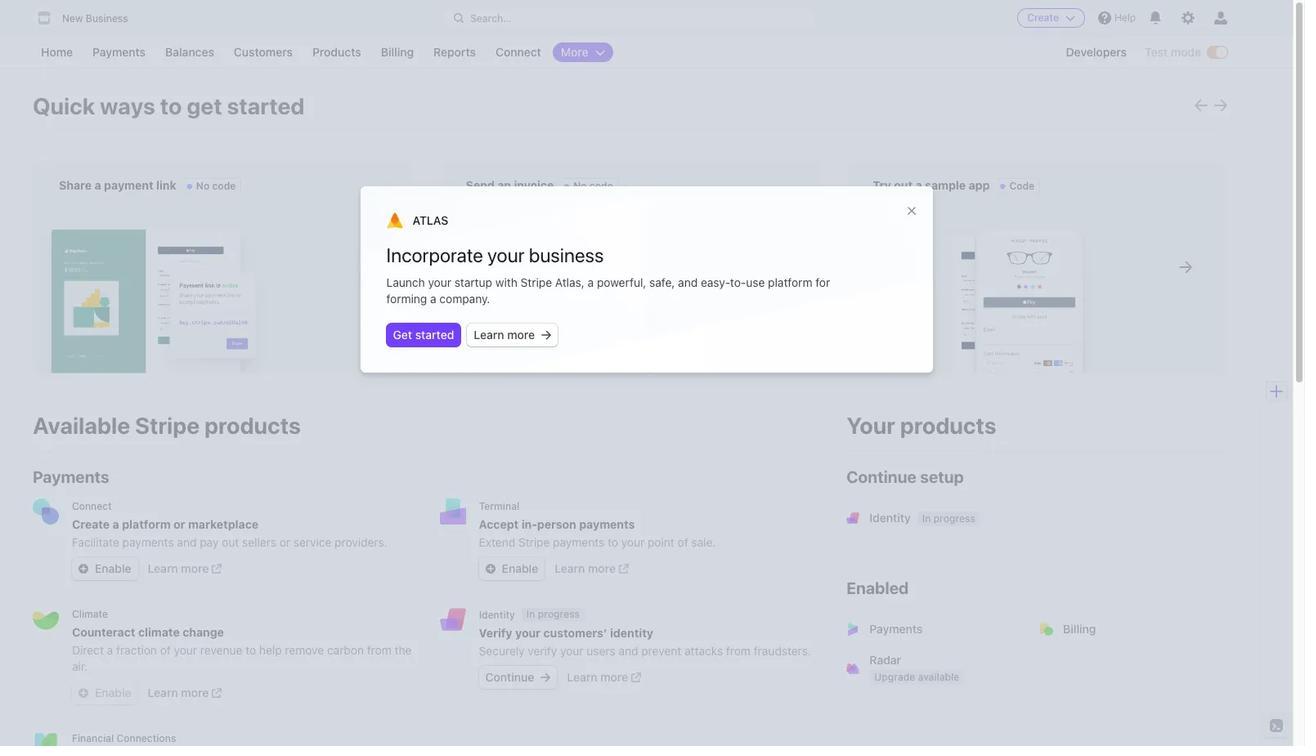 Task type: describe. For each thing, give the bounding box(es) containing it.
new
[[62, 12, 83, 25]]

developers
[[1066, 45, 1127, 59]]

balances
[[165, 45, 214, 59]]

reports
[[434, 45, 476, 59]]

share
[[59, 178, 92, 192]]

verify
[[479, 627, 513, 641]]

continue for continue
[[486, 671, 535, 685]]

try out a sample app
[[873, 178, 990, 192]]

products
[[312, 45, 361, 59]]

0 vertical spatial in
[[923, 513, 931, 525]]

your inside launch your startup with stripe atlas, a powerful, safe, and easy-to-use platform for forming a company.
[[428, 276, 452, 290]]

customers
[[234, 45, 293, 59]]

payments right the person
[[579, 518, 635, 532]]

your down customers'
[[560, 645, 584, 659]]

terminal accept in-person payments extend stripe payments to your point of sale.
[[479, 501, 716, 550]]

0 horizontal spatial payments link
[[84, 43, 154, 62]]

send
[[466, 178, 495, 192]]

svg image for connect create a platform or marketplace facilitate payments and pay out sellers or service providers.
[[79, 565, 88, 574]]

learn more down with
[[474, 328, 535, 342]]

learn more for connect create a platform or marketplace facilitate payments and pay out sellers or service providers.
[[148, 562, 209, 576]]

marketplace
[[188, 518, 259, 532]]

providers.
[[335, 536, 388, 550]]

1 vertical spatial billing link
[[1031, 610, 1228, 650]]

enable inside button
[[95, 686, 131, 700]]

1 horizontal spatial in progress
[[923, 513, 976, 525]]

upgrade
[[875, 672, 916, 684]]

easy-
[[701, 276, 731, 290]]

of inside climate counteract climate change direct a fraction of your revenue to help remove carbon from the air.
[[160, 644, 171, 658]]

your up with
[[488, 244, 525, 267]]

available
[[33, 412, 130, 439]]

available stripe products
[[33, 412, 301, 439]]

climate counteract climate change direct a fraction of your revenue to help remove carbon from the air.
[[72, 609, 412, 674]]

learn more for climate counteract climate change direct a fraction of your revenue to help remove carbon from the air.
[[148, 686, 209, 700]]

of inside terminal accept in-person payments extend stripe payments to your point of sale.
[[678, 536, 689, 550]]

connect create a platform or marketplace facilitate payments and pay out sellers or service providers.
[[72, 501, 388, 550]]

no for send an invoice
[[574, 180, 587, 192]]

1 horizontal spatial progress
[[934, 513, 976, 525]]

svg image
[[79, 689, 88, 699]]

0 horizontal spatial progress
[[538, 609, 580, 621]]

fraudsters.
[[754, 645, 812, 659]]

more down with
[[507, 328, 535, 342]]

send an invoice
[[466, 178, 554, 192]]

create inside connect create a platform or marketplace facilitate payments and pay out sellers or service providers.
[[72, 518, 110, 532]]

home link
[[33, 43, 81, 62]]

help button
[[1092, 5, 1143, 31]]

stripe inside terminal accept in-person payments extend stripe payments to your point of sale.
[[519, 536, 550, 550]]

learn more link for verify your customers' identity securely verify your users and prevent attacks from fraudsters.
[[567, 670, 642, 686]]

quick
[[33, 92, 95, 119]]

enable link for stripe
[[479, 558, 545, 581]]

sample
[[925, 178, 966, 192]]

share a payment link
[[59, 178, 177, 192]]

products link
[[304, 43, 370, 62]]

pay
[[200, 536, 219, 550]]

with
[[496, 276, 518, 290]]

1 vertical spatial payments link
[[837, 610, 1034, 650]]

verify your customers' identity securely verify your users and prevent attacks from fraudsters.
[[479, 627, 812, 659]]

a left sample
[[916, 178, 923, 192]]

platform inside connect create a platform or marketplace facilitate payments and pay out sellers or service providers.
[[122, 518, 171, 532]]

customers link
[[226, 43, 301, 62]]

shift section content right image
[[1215, 99, 1228, 112]]

0 vertical spatial payments
[[93, 45, 146, 59]]

facilitate
[[72, 536, 119, 550]]

0 horizontal spatial started
[[227, 92, 305, 119]]

learn for verify your customers' identity securely verify your users and prevent attacks from fraudsters.
[[567, 671, 598, 685]]

financial
[[72, 733, 114, 745]]

business
[[86, 12, 128, 25]]

search…
[[470, 12, 512, 24]]

try
[[873, 178, 892, 192]]

new business button
[[33, 7, 145, 29]]

to inside terminal accept in-person payments extend stripe payments to your point of sale.
[[608, 536, 618, 550]]

platform inside launch your startup with stripe atlas, a powerful, safe, and easy-to-use platform for forming a company.
[[768, 276, 813, 290]]

0 vertical spatial billing link
[[373, 43, 422, 62]]

direct
[[72, 644, 104, 658]]

enable for stripe
[[502, 562, 539, 576]]

1 vertical spatial in
[[527, 609, 535, 621]]

stripe inside launch your startup with stripe atlas, a powerful, safe, and easy-to-use platform for forming a company.
[[521, 276, 552, 290]]

payments for extend stripe payments to your point of sale.
[[553, 536, 605, 550]]

sale.
[[692, 536, 716, 550]]

get
[[393, 328, 412, 342]]

ways
[[100, 92, 155, 119]]

home
[[41, 45, 73, 59]]

2 vertical spatial payments
[[870, 623, 923, 637]]

learn more link for climate counteract climate change direct a fraction of your revenue to help remove carbon from the air.
[[148, 686, 222, 702]]

connect link
[[488, 43, 550, 62]]

atlas
[[413, 214, 449, 228]]

setup
[[921, 468, 964, 487]]

mode
[[1171, 45, 1202, 59]]

from inside the verify your customers' identity securely verify your users and prevent attacks from fraudsters.
[[726, 645, 751, 659]]

payment
[[104, 178, 154, 192]]

more for climate counteract climate change direct a fraction of your revenue to help remove carbon from the air.
[[181, 686, 209, 700]]

no code for send an invoice
[[574, 180, 613, 192]]

1 vertical spatial or
[[280, 536, 290, 550]]

users
[[587, 645, 616, 659]]

your inside climate counteract climate change direct a fraction of your revenue to help remove carbon from the air.
[[174, 644, 197, 658]]

extend
[[479, 536, 516, 550]]

accept
[[479, 518, 519, 532]]

fraction
[[116, 644, 157, 658]]

and for connect create a platform or marketplace facilitate payments and pay out sellers or service providers.
[[177, 536, 197, 550]]

attacks
[[685, 645, 723, 659]]

safe,
[[650, 276, 675, 290]]

reports link
[[425, 43, 484, 62]]

0 horizontal spatial to
[[160, 92, 182, 119]]

app
[[969, 178, 990, 192]]

learn for climate counteract climate change direct a fraction of your revenue to help remove carbon from the air.
[[148, 686, 178, 700]]

enable for facilitate
[[95, 562, 131, 576]]

counteract
[[72, 626, 135, 640]]

enable link for facilitate
[[72, 558, 138, 581]]

connections
[[117, 733, 176, 745]]

continue link
[[479, 667, 557, 690]]

service
[[294, 536, 332, 550]]

business
[[529, 244, 604, 267]]

test mode
[[1145, 45, 1202, 59]]

payments for facilitate payments and pay out sellers or service providers.
[[122, 536, 174, 550]]

a right atlas,
[[588, 276, 594, 290]]

a inside connect create a platform or marketplace facilitate payments and pay out sellers or service providers.
[[113, 518, 119, 532]]

and for verify your customers' identity securely verify your users and prevent attacks from fraudsters.
[[619, 645, 639, 659]]

radar upgrade available
[[870, 654, 960, 684]]

revenue
[[200, 644, 243, 658]]

remove
[[285, 644, 324, 658]]

a inside climate counteract climate change direct a fraction of your revenue to help remove carbon from the air.
[[107, 644, 113, 658]]

learn for terminal accept in-person payments extend stripe payments to your point of sale.
[[555, 562, 585, 576]]

climate
[[138, 626, 180, 640]]

create inside button
[[1028, 11, 1059, 24]]

securely
[[479, 645, 525, 659]]

company.
[[440, 292, 490, 306]]



Task type: locate. For each thing, give the bounding box(es) containing it.
svg image
[[542, 331, 552, 341], [79, 565, 88, 574], [486, 565, 496, 574], [541, 673, 551, 683]]

progress down setup
[[934, 513, 976, 525]]

0 vertical spatial create
[[1028, 11, 1059, 24]]

0 horizontal spatial enable link
[[72, 558, 138, 581]]

atlas,
[[555, 276, 585, 290]]

0 vertical spatial platform
[[768, 276, 813, 290]]

radar
[[870, 654, 902, 668]]

learn more for verify your customers' identity securely verify your users and prevent attacks from fraudsters.
[[567, 671, 628, 685]]

in up verify
[[527, 609, 535, 621]]

learn more link for connect create a platform or marketplace facilitate payments and pay out sellers or service providers.
[[148, 561, 222, 578]]

learn more link down with
[[467, 324, 558, 347]]

a right the forming
[[430, 292, 437, 306]]

1 vertical spatial started
[[415, 328, 454, 342]]

from right attacks
[[726, 645, 751, 659]]

2 no from the left
[[574, 180, 587, 192]]

1 horizontal spatial connect
[[496, 45, 542, 59]]

or
[[174, 518, 185, 532], [280, 536, 290, 550]]

in progress up customers'
[[527, 609, 580, 621]]

continue down your
[[847, 468, 917, 487]]

2 code from the left
[[590, 180, 613, 192]]

1 horizontal spatial billing
[[1064, 623, 1097, 637]]

out
[[895, 178, 913, 192], [222, 536, 239, 550]]

no right link
[[196, 180, 210, 192]]

started down customers link
[[227, 92, 305, 119]]

in
[[923, 513, 931, 525], [527, 609, 535, 621]]

out inside connect create a platform or marketplace facilitate payments and pay out sellers or service providers.
[[222, 536, 239, 550]]

0 horizontal spatial out
[[222, 536, 239, 550]]

0 horizontal spatial platform
[[122, 518, 171, 532]]

code for send an invoice
[[590, 180, 613, 192]]

an
[[498, 178, 511, 192]]

1 horizontal spatial code
[[590, 180, 613, 192]]

1 vertical spatial billing
[[1064, 623, 1097, 637]]

more down users
[[601, 671, 628, 685]]

and down identity
[[619, 645, 639, 659]]

1 horizontal spatial identity
[[870, 511, 911, 525]]

0 vertical spatial billing
[[381, 45, 414, 59]]

0 horizontal spatial connect
[[72, 501, 112, 513]]

1 horizontal spatial from
[[726, 645, 751, 659]]

1 horizontal spatial out
[[895, 178, 913, 192]]

to left help at the bottom of page
[[246, 644, 256, 658]]

learn more link down users
[[567, 670, 642, 686]]

of left sale.
[[678, 536, 689, 550]]

enable button
[[72, 682, 138, 705]]

forming
[[387, 292, 427, 306]]

0 horizontal spatial no
[[196, 180, 210, 192]]

more button
[[553, 43, 613, 62]]

identity down the continue setup
[[870, 511, 911, 525]]

learn down the person
[[555, 562, 585, 576]]

1 horizontal spatial no code
[[574, 180, 613, 192]]

to left point
[[608, 536, 618, 550]]

enable link down extend
[[479, 558, 545, 581]]

payments inside connect create a platform or marketplace facilitate payments and pay out sellers or service providers.
[[122, 536, 174, 550]]

from left 'the'
[[367, 644, 392, 658]]

identity
[[610, 627, 654, 641]]

and inside connect create a platform or marketplace facilitate payments and pay out sellers or service providers.
[[177, 536, 197, 550]]

get started button
[[387, 324, 461, 347]]

of down "climate"
[[160, 644, 171, 658]]

out right try
[[895, 178, 913, 192]]

more for connect create a platform or marketplace facilitate payments and pay out sellers or service providers.
[[181, 562, 209, 576]]

1 vertical spatial to
[[608, 536, 618, 550]]

1 horizontal spatial enable link
[[479, 558, 545, 581]]

1 horizontal spatial products
[[901, 412, 997, 439]]

to left the get
[[160, 92, 182, 119]]

2 horizontal spatial and
[[678, 276, 698, 290]]

a right share at the left top of page
[[95, 178, 101, 192]]

0 vertical spatial and
[[678, 276, 698, 290]]

0 horizontal spatial code
[[212, 180, 236, 192]]

1 vertical spatial progress
[[538, 609, 580, 621]]

out down marketplace
[[222, 536, 239, 550]]

sellers
[[242, 536, 276, 550]]

from inside climate counteract climate change direct a fraction of your revenue to help remove carbon from the air.
[[367, 644, 392, 658]]

help
[[1115, 11, 1136, 24]]

1 enable link from the left
[[72, 558, 138, 581]]

your products
[[847, 412, 997, 439]]

your left point
[[622, 536, 645, 550]]

your inside terminal accept in-person payments extend stripe payments to your point of sale.
[[622, 536, 645, 550]]

payments up the radar
[[870, 623, 923, 637]]

available
[[918, 672, 960, 684]]

0 horizontal spatial in progress
[[527, 609, 580, 621]]

0 vertical spatial payments link
[[84, 43, 154, 62]]

2 products from the left
[[901, 412, 997, 439]]

a up facilitate
[[113, 518, 119, 532]]

from
[[367, 644, 392, 658], [726, 645, 751, 659]]

0 horizontal spatial create
[[72, 518, 110, 532]]

in down setup
[[923, 513, 931, 525]]

no code right link
[[196, 180, 236, 192]]

0 horizontal spatial and
[[177, 536, 197, 550]]

more
[[507, 328, 535, 342], [181, 562, 209, 576], [588, 562, 616, 576], [601, 671, 628, 685], [181, 686, 209, 700]]

connect inside connect create a platform or marketplace facilitate payments and pay out sellers or service providers.
[[72, 501, 112, 513]]

1 vertical spatial identity
[[479, 609, 515, 621]]

payments
[[579, 518, 635, 532], [122, 536, 174, 550], [553, 536, 605, 550]]

shift section content left image
[[1195, 99, 1208, 112]]

0 vertical spatial progress
[[934, 513, 976, 525]]

create button
[[1018, 8, 1086, 28]]

1 horizontal spatial or
[[280, 536, 290, 550]]

0 horizontal spatial billing
[[381, 45, 414, 59]]

developers link
[[1058, 43, 1136, 62]]

payments right facilitate
[[122, 536, 174, 550]]

learn more down users
[[567, 671, 628, 685]]

your down incorporate
[[428, 276, 452, 290]]

no right invoice
[[574, 180, 587, 192]]

financial connections
[[72, 733, 176, 745]]

use
[[746, 276, 765, 290]]

payments link up the radar upgrade available
[[837, 610, 1034, 650]]

startup
[[455, 276, 493, 290]]

0 vertical spatial identity
[[870, 511, 911, 525]]

for
[[816, 276, 831, 290]]

learn
[[474, 328, 504, 342], [148, 562, 178, 576], [555, 562, 585, 576], [567, 671, 598, 685], [148, 686, 178, 700]]

learn up connections
[[148, 686, 178, 700]]

payments link down business on the top
[[84, 43, 154, 62]]

air.
[[72, 660, 88, 674]]

0 vertical spatial connect
[[496, 45, 542, 59]]

1 horizontal spatial platform
[[768, 276, 813, 290]]

learn more link for terminal accept in-person payments extend stripe payments to your point of sale.
[[555, 561, 629, 578]]

1 products from the left
[[205, 412, 301, 439]]

no for share a payment link
[[196, 180, 210, 192]]

and inside the verify your customers' identity securely verify your users and prevent attacks from fraudsters.
[[619, 645, 639, 659]]

to inside climate counteract climate change direct a fraction of your revenue to help remove carbon from the air.
[[246, 644, 256, 658]]

1 vertical spatial out
[[222, 536, 239, 550]]

1 vertical spatial in progress
[[527, 609, 580, 621]]

payments link
[[84, 43, 154, 62], [837, 610, 1034, 650]]

or left marketplace
[[174, 518, 185, 532]]

continue down securely
[[486, 671, 535, 685]]

continue setup
[[847, 468, 964, 487]]

launch
[[387, 276, 425, 290]]

link
[[156, 178, 177, 192]]

in progress down setup
[[923, 513, 976, 525]]

continue for continue setup
[[847, 468, 917, 487]]

create
[[1028, 11, 1059, 24], [72, 518, 110, 532]]

launch your startup with stripe atlas, a powerful, safe, and easy-to-use platform for forming a company.
[[387, 276, 831, 306]]

1 vertical spatial connect
[[72, 501, 112, 513]]

learn up "climate"
[[148, 562, 178, 576]]

1 horizontal spatial in
[[923, 513, 931, 525]]

0 vertical spatial of
[[678, 536, 689, 550]]

payments down the person
[[553, 536, 605, 550]]

1 horizontal spatial continue
[[847, 468, 917, 487]]

1 horizontal spatial of
[[678, 536, 689, 550]]

svg image down verify
[[541, 673, 551, 683]]

get
[[187, 92, 222, 119]]

1 code from the left
[[212, 180, 236, 192]]

0 horizontal spatial billing link
[[373, 43, 422, 62]]

svg image down extend
[[486, 565, 496, 574]]

learn down users
[[567, 671, 598, 685]]

code for share a payment link
[[212, 180, 236, 192]]

1 horizontal spatial billing link
[[1031, 610, 1228, 650]]

incorporate your business
[[387, 244, 604, 267]]

to
[[160, 92, 182, 119], [608, 536, 618, 550], [246, 644, 256, 658]]

2 vertical spatial and
[[619, 645, 639, 659]]

balances link
[[157, 43, 222, 62]]

get started
[[393, 328, 454, 342]]

learn more link down terminal accept in-person payments extend stripe payments to your point of sale.
[[555, 561, 629, 578]]

1 vertical spatial stripe
[[135, 412, 200, 439]]

point
[[648, 536, 675, 550]]

no code right invoice
[[574, 180, 613, 192]]

1 vertical spatial payments
[[33, 468, 109, 487]]

toolbar
[[1195, 99, 1228, 114]]

learn more link down revenue
[[148, 686, 222, 702]]

more for terminal accept in-person payments extend stripe payments to your point of sale.
[[588, 562, 616, 576]]

identity up verify
[[479, 609, 515, 621]]

billing
[[381, 45, 414, 59], [1064, 623, 1097, 637]]

0 vertical spatial out
[[895, 178, 913, 192]]

more down pay at the left bottom
[[181, 562, 209, 576]]

no
[[196, 180, 210, 192], [574, 180, 587, 192]]

learn more for terminal accept in-person payments extend stripe payments to your point of sale.
[[555, 562, 616, 576]]

1 vertical spatial and
[[177, 536, 197, 550]]

0 vertical spatial started
[[227, 92, 305, 119]]

0 horizontal spatial from
[[367, 644, 392, 658]]

0 horizontal spatial identity
[[479, 609, 515, 621]]

enabled
[[847, 579, 909, 598]]

0 vertical spatial continue
[[847, 468, 917, 487]]

progress up customers'
[[538, 609, 580, 621]]

prevent
[[642, 645, 682, 659]]

platform left for at the top of the page
[[768, 276, 813, 290]]

0 horizontal spatial products
[[205, 412, 301, 439]]

and inside launch your startup with stripe atlas, a powerful, safe, and easy-to-use platform for forming a company.
[[678, 276, 698, 290]]

0 horizontal spatial of
[[160, 644, 171, 658]]

2 no code from the left
[[574, 180, 613, 192]]

quick ways to get started
[[33, 92, 305, 119]]

Search… search field
[[444, 8, 817, 28]]

2 enable link from the left
[[479, 558, 545, 581]]

0 horizontal spatial or
[[174, 518, 185, 532]]

enable
[[95, 562, 131, 576], [502, 562, 539, 576], [95, 686, 131, 700]]

1 horizontal spatial create
[[1028, 11, 1059, 24]]

code right link
[[212, 180, 236, 192]]

change
[[183, 626, 224, 640]]

powerful,
[[597, 276, 647, 290]]

continue inside continue link
[[486, 671, 535, 685]]

billing link
[[373, 43, 422, 62], [1031, 610, 1228, 650]]

invoice
[[514, 178, 554, 192]]

1 horizontal spatial payments link
[[837, 610, 1034, 650]]

learn more
[[474, 328, 535, 342], [148, 562, 209, 576], [555, 562, 616, 576], [567, 671, 628, 685], [148, 686, 209, 700]]

0 vertical spatial to
[[160, 92, 182, 119]]

customers'
[[544, 627, 608, 641]]

your down change
[[174, 644, 197, 658]]

0 horizontal spatial continue
[[486, 671, 535, 685]]

progress
[[934, 513, 976, 525], [538, 609, 580, 621]]

1 horizontal spatial started
[[415, 328, 454, 342]]

connect down search…
[[496, 45, 542, 59]]

0 vertical spatial stripe
[[521, 276, 552, 290]]

1 horizontal spatial to
[[246, 644, 256, 658]]

connect up facilitate
[[72, 501, 112, 513]]

payments down the available
[[33, 468, 109, 487]]

learn more down terminal accept in-person payments extend stripe payments to your point of sale.
[[555, 562, 616, 576]]

learn more link
[[467, 324, 558, 347], [148, 561, 222, 578], [555, 561, 629, 578], [567, 670, 642, 686], [148, 686, 222, 702]]

learn for connect create a platform or marketplace facilitate payments and pay out sellers or service providers.
[[148, 562, 178, 576]]

more
[[561, 45, 589, 59]]

code right invoice
[[590, 180, 613, 192]]

or right sellers
[[280, 536, 290, 550]]

learn more down pay at the left bottom
[[148, 562, 209, 576]]

your
[[847, 412, 896, 439]]

learn down company.
[[474, 328, 504, 342]]

continue
[[847, 468, 917, 487], [486, 671, 535, 685]]

and
[[678, 276, 698, 290], [177, 536, 197, 550], [619, 645, 639, 659]]

enable right svg icon
[[95, 686, 131, 700]]

to-
[[731, 276, 746, 290]]

svg image down facilitate
[[79, 565, 88, 574]]

climate
[[72, 609, 108, 621]]

started right "get"
[[415, 328, 454, 342]]

connect for connect
[[496, 45, 542, 59]]

0 vertical spatial in progress
[[923, 513, 976, 525]]

learn more up connections
[[148, 686, 209, 700]]

enable down extend
[[502, 562, 539, 576]]

0 horizontal spatial in
[[527, 609, 535, 621]]

svg image for terminal accept in-person payments extend stripe payments to your point of sale.
[[486, 565, 496, 574]]

create up 'developers' link
[[1028, 11, 1059, 24]]

0 horizontal spatial no code
[[196, 180, 236, 192]]

and right safe,
[[678, 276, 698, 290]]

in-
[[522, 518, 537, 532]]

1 horizontal spatial and
[[619, 645, 639, 659]]

1 vertical spatial create
[[72, 518, 110, 532]]

verify
[[528, 645, 557, 659]]

new business
[[62, 12, 128, 25]]

svg image down launch your startup with stripe atlas, a powerful, safe, and easy-to-use platform for forming a company. in the top of the page
[[542, 331, 552, 341]]

enable link down facilitate
[[72, 558, 138, 581]]

platform left marketplace
[[122, 518, 171, 532]]

no code for share a payment link
[[196, 180, 236, 192]]

svg image for verify your customers' identity securely verify your users and prevent attacks from fraudsters.
[[541, 673, 551, 683]]

the
[[395, 644, 412, 658]]

your
[[488, 244, 525, 267], [428, 276, 452, 290], [622, 536, 645, 550], [516, 627, 541, 641], [174, 644, 197, 658], [560, 645, 584, 659]]

1 no from the left
[[196, 180, 210, 192]]

0 vertical spatial or
[[174, 518, 185, 532]]

create up facilitate
[[72, 518, 110, 532]]

a down "counteract"
[[107, 644, 113, 658]]

your up verify
[[516, 627, 541, 641]]

help
[[259, 644, 282, 658]]

learn more link down pay at the left bottom
[[148, 561, 222, 578]]

and left pay at the left bottom
[[177, 536, 197, 550]]

1 vertical spatial of
[[160, 644, 171, 658]]

more for verify your customers' identity securely verify your users and prevent attacks from fraudsters.
[[601, 671, 628, 685]]

more down revenue
[[181, 686, 209, 700]]

test
[[1145, 45, 1168, 59]]

payments down business on the top
[[93, 45, 146, 59]]

2 vertical spatial stripe
[[519, 536, 550, 550]]

2 vertical spatial to
[[246, 644, 256, 658]]

payments
[[93, 45, 146, 59], [33, 468, 109, 487], [870, 623, 923, 637]]

1 vertical spatial platform
[[122, 518, 171, 532]]

no code
[[196, 180, 236, 192], [574, 180, 613, 192]]

more down terminal accept in-person payments extend stripe payments to your point of sale.
[[588, 562, 616, 576]]

connect for connect create a platform or marketplace facilitate payments and pay out sellers or service providers.
[[72, 501, 112, 513]]

enable down facilitate
[[95, 562, 131, 576]]

2 horizontal spatial to
[[608, 536, 618, 550]]

a
[[95, 178, 101, 192], [916, 178, 923, 192], [588, 276, 594, 290], [430, 292, 437, 306], [113, 518, 119, 532], [107, 644, 113, 658]]

1 vertical spatial continue
[[486, 671, 535, 685]]

started
[[227, 92, 305, 119], [415, 328, 454, 342]]

svg image inside continue link
[[541, 673, 551, 683]]

1 horizontal spatial no
[[574, 180, 587, 192]]

started inside get started button
[[415, 328, 454, 342]]

1 no code from the left
[[196, 180, 236, 192]]

enable link
[[72, 558, 138, 581], [479, 558, 545, 581]]



Task type: vqa. For each thing, say whether or not it's contained in the screenshot.
email input email field
no



